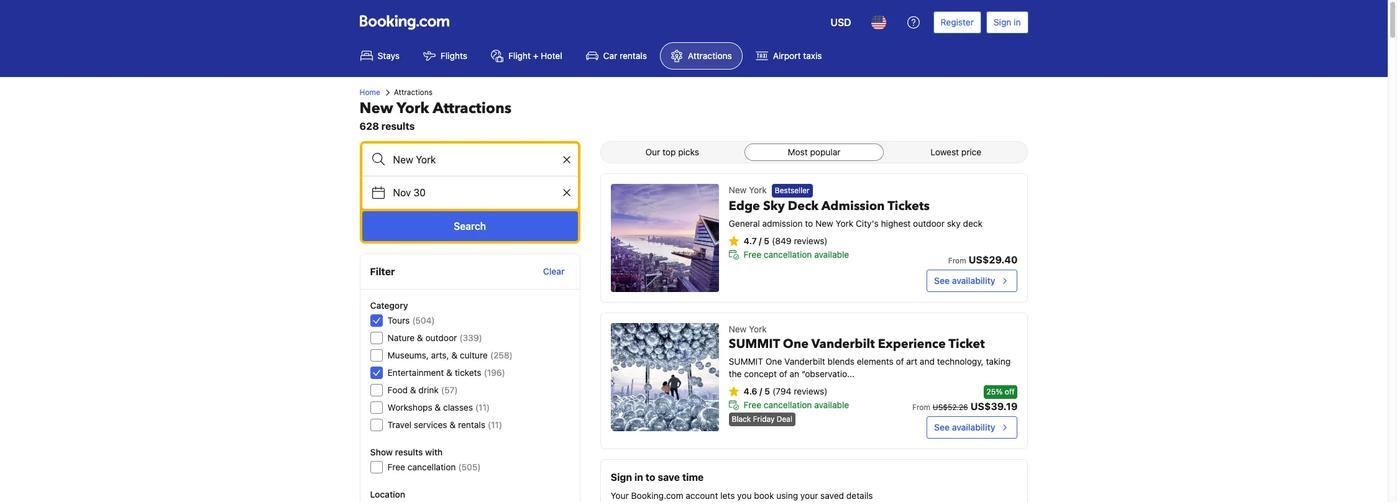 Task type: locate. For each thing, give the bounding box(es) containing it.
0 vertical spatial results
[[382, 121, 415, 132]]

availability down 25% off from us$52.26 us$39.19 in the right bottom of the page
[[952, 422, 996, 433]]

to
[[805, 218, 813, 229], [646, 472, 656, 483]]

your
[[801, 490, 818, 501]]

cancellation down 4.6 / 5 (794 reviews)
[[764, 400, 812, 410]]

0 horizontal spatial outdoor
[[426, 333, 457, 343]]

available for one
[[815, 400, 849, 410]]

free
[[744, 249, 762, 260], [744, 400, 762, 410], [388, 462, 405, 472]]

1 vertical spatial from
[[913, 403, 931, 412]]

york right 'home' link
[[397, 98, 429, 119]]

0 vertical spatial rentals
[[620, 50, 647, 61]]

1 vertical spatial 5
[[765, 386, 770, 397]]

0 vertical spatial reviews)
[[794, 236, 828, 246]]

free down 4.7
[[744, 249, 762, 260]]

(11)
[[476, 402, 490, 413], [488, 420, 502, 430]]

0 horizontal spatial rentals
[[458, 420, 485, 430]]

2 see availability from the top
[[934, 422, 996, 433]]

(258)
[[490, 350, 513, 361]]

summit up concept
[[729, 336, 780, 352]]

our
[[646, 147, 660, 157]]

of left art
[[896, 356, 904, 367]]

1 see availability from the top
[[934, 275, 996, 286]]

"observatio...
[[802, 369, 855, 379]]

1 horizontal spatial in
[[1014, 17, 1021, 27]]

1 vertical spatial to
[[646, 472, 656, 483]]

2 vertical spatial attractions
[[433, 98, 512, 119]]

rentals
[[620, 50, 647, 61], [458, 420, 485, 430]]

5 for summit
[[765, 386, 770, 397]]

see
[[934, 275, 950, 286], [934, 422, 950, 433]]

free down 4.6
[[744, 400, 762, 410]]

vanderbilt
[[812, 336, 875, 352], [785, 356, 825, 367]]

1 vertical spatial see availability
[[934, 422, 996, 433]]

our top picks
[[646, 147, 699, 157]]

available down edge sky deck admission tickets general admission to new york city's highest outdoor sky deck at right
[[815, 249, 849, 260]]

from left 'us$29.40'
[[949, 256, 966, 265]]

from left "us$52.26"
[[913, 403, 931, 412]]

blends
[[828, 356, 855, 367]]

outdoor up arts,
[[426, 333, 457, 343]]

register
[[941, 17, 974, 27]]

1 vertical spatial see
[[934, 422, 950, 433]]

outdoor inside edge sky deck admission tickets general admission to new york city's highest outdoor sky deck
[[913, 218, 945, 229]]

food & drink (57)
[[388, 385, 458, 395]]

1 vertical spatial free cancellation available
[[744, 400, 849, 410]]

& down (504)
[[417, 333, 423, 343]]

0 vertical spatial outdoor
[[913, 218, 945, 229]]

in right register in the right of the page
[[1014, 17, 1021, 27]]

1 vertical spatial /
[[760, 386, 762, 397]]

available down the "observatio...
[[815, 400, 849, 410]]

new up edge
[[729, 185, 747, 195]]

york inside the new york attractions 628 results
[[397, 98, 429, 119]]

0 vertical spatial 5
[[764, 236, 770, 246]]

new
[[360, 98, 393, 119], [729, 185, 747, 195], [816, 218, 834, 229], [729, 324, 747, 334]]

see availability
[[934, 275, 996, 286], [934, 422, 996, 433]]

summit up the
[[729, 356, 763, 367]]

1 availability from the top
[[952, 275, 996, 286]]

of left an
[[779, 369, 787, 379]]

1 available from the top
[[815, 249, 849, 260]]

25% off from us$52.26 us$39.19
[[913, 387, 1018, 412]]

1 vertical spatial summit
[[729, 356, 763, 367]]

cancellation down with
[[408, 462, 456, 472]]

& down classes
[[450, 420, 456, 430]]

sign in link
[[987, 11, 1029, 34]]

1 reviews) from the top
[[794, 236, 828, 246]]

flight + hotel
[[508, 50, 562, 61]]

york up edge
[[749, 185, 767, 195]]

(11) right classes
[[476, 402, 490, 413]]

1 vertical spatial in
[[635, 472, 643, 483]]

0 vertical spatial free cancellation available
[[744, 249, 849, 260]]

1 free cancellation available from the top
[[744, 249, 849, 260]]

results left with
[[395, 447, 423, 458]]

one up an
[[783, 336, 809, 352]]

one
[[783, 336, 809, 352], [766, 356, 782, 367]]

1 vertical spatial available
[[815, 400, 849, 410]]

(11) down (196)
[[488, 420, 502, 430]]

show results with
[[370, 447, 443, 458]]

1 vertical spatial cancellation
[[764, 400, 812, 410]]

1 horizontal spatial outdoor
[[913, 218, 945, 229]]

1 summit from the top
[[729, 336, 780, 352]]

rentals right car
[[620, 50, 647, 61]]

travel services & rentals (11)
[[388, 420, 502, 430]]

sign inside "link"
[[994, 17, 1012, 27]]

new inside edge sky deck admission tickets general admission to new york city's highest outdoor sky deck
[[816, 218, 834, 229]]

available for admission
[[815, 249, 849, 260]]

popular
[[810, 147, 841, 157]]

1 vertical spatial of
[[779, 369, 787, 379]]

black friday deal
[[732, 415, 793, 424]]

york inside new york summit one vanderbilt experience ticket summit one vanderbilt blends elements of art and technology, taking the concept of an "observatio...
[[749, 324, 767, 334]]

0 vertical spatial /
[[759, 236, 762, 246]]

1 horizontal spatial sign
[[994, 17, 1012, 27]]

1 horizontal spatial from
[[949, 256, 966, 265]]

sign up your
[[611, 472, 632, 483]]

5 left (794
[[765, 386, 770, 397]]

in for sign in
[[1014, 17, 1021, 27]]

see availability for edge sky deck admission tickets
[[934, 275, 996, 286]]

& up (57)
[[446, 367, 453, 378]]

& left drink
[[410, 385, 416, 395]]

sign right register in the right of the page
[[994, 17, 1012, 27]]

(504)
[[412, 315, 435, 326]]

0 horizontal spatial from
[[913, 403, 931, 412]]

to left save
[[646, 472, 656, 483]]

vanderbilt up blends
[[812, 336, 875, 352]]

highest
[[881, 218, 911, 229]]

2 see from the top
[[934, 422, 950, 433]]

1 see from the top
[[934, 275, 950, 286]]

0 vertical spatial in
[[1014, 17, 1021, 27]]

2 reviews) from the top
[[794, 386, 828, 397]]

0 vertical spatial available
[[815, 249, 849, 260]]

edge sky deck admission tickets general admission to new york city's highest outdoor sky deck
[[729, 198, 983, 229]]

0 vertical spatial see availability
[[934, 275, 996, 286]]

vanderbilt up an
[[785, 356, 825, 367]]

in up booking.com
[[635, 472, 643, 483]]

york up concept
[[749, 324, 767, 334]]

flight
[[508, 50, 531, 61]]

of
[[896, 356, 904, 367], [779, 369, 787, 379]]

1 vertical spatial attractions
[[394, 88, 433, 97]]

the
[[729, 369, 742, 379]]

sign for sign in to save time
[[611, 472, 632, 483]]

0 vertical spatial free
[[744, 249, 762, 260]]

tickets
[[888, 198, 930, 215]]

lowest
[[931, 147, 959, 157]]

& up travel services & rentals (11)
[[435, 402, 441, 413]]

1 vertical spatial availability
[[952, 422, 996, 433]]

see availability down from us$29.40
[[934, 275, 996, 286]]

car rentals
[[603, 50, 647, 61]]

one up concept
[[766, 356, 782, 367]]

reviews) right (849
[[794, 236, 828, 246]]

workshops
[[388, 402, 432, 413]]

5 left (849
[[764, 236, 770, 246]]

york down admission
[[836, 218, 854, 229]]

in
[[1014, 17, 1021, 27], [635, 472, 643, 483]]

register link
[[933, 11, 982, 34]]

free cancellation available down 4.7 / 5 (849 reviews) on the right of the page
[[744, 249, 849, 260]]

0 horizontal spatial in
[[635, 472, 643, 483]]

0 vertical spatial see
[[934, 275, 950, 286]]

in inside "link"
[[1014, 17, 1021, 27]]

0 horizontal spatial to
[[646, 472, 656, 483]]

flights
[[441, 50, 467, 61]]

free cancellation available down 4.6 / 5 (794 reviews)
[[744, 400, 849, 410]]

0 vertical spatial to
[[805, 218, 813, 229]]

clear button
[[538, 260, 570, 283]]

new down deck
[[816, 218, 834, 229]]

0 vertical spatial summit
[[729, 336, 780, 352]]

&
[[417, 333, 423, 343], [452, 350, 458, 361], [446, 367, 453, 378], [410, 385, 416, 395], [435, 402, 441, 413], [450, 420, 456, 430]]

stays link
[[350, 42, 410, 70]]

in for sign in to save time
[[635, 472, 643, 483]]

home
[[360, 88, 380, 97]]

york
[[397, 98, 429, 119], [749, 185, 767, 195], [836, 218, 854, 229], [749, 324, 767, 334]]

2 vertical spatial cancellation
[[408, 462, 456, 472]]

general
[[729, 218, 760, 229]]

2 horizontal spatial attractions
[[688, 50, 732, 61]]

5
[[764, 236, 770, 246], [765, 386, 770, 397]]

0 vertical spatial availability
[[952, 275, 996, 286]]

tours (504)
[[388, 315, 435, 326]]

0 vertical spatial cancellation
[[764, 249, 812, 260]]

to inside edge sky deck admission tickets general admission to new york city's highest outdoor sky deck
[[805, 218, 813, 229]]

deal
[[777, 415, 793, 424]]

entertainment & tickets (196)
[[388, 367, 505, 378]]

cancellation for deck
[[764, 249, 812, 260]]

1 horizontal spatial of
[[896, 356, 904, 367]]

1 vertical spatial rentals
[[458, 420, 485, 430]]

off
[[1005, 387, 1015, 397]]

1 vertical spatial reviews)
[[794, 386, 828, 397]]

1 vertical spatial vanderbilt
[[785, 356, 825, 367]]

0 vertical spatial of
[[896, 356, 904, 367]]

rentals down classes
[[458, 420, 485, 430]]

new inside the new york attractions 628 results
[[360, 98, 393, 119]]

1 vertical spatial sign
[[611, 472, 632, 483]]

0 vertical spatial from
[[949, 256, 966, 265]]

see down from us$29.40
[[934, 275, 950, 286]]

/ right 4.7
[[759, 236, 762, 246]]

& for classes
[[435, 402, 441, 413]]

reviews) down an
[[794, 386, 828, 397]]

your booking.com account lets you book using your saved details
[[611, 490, 873, 501]]

availability down from us$29.40
[[952, 275, 996, 286]]

1 horizontal spatial attractions
[[433, 98, 512, 119]]

see availability down "us$52.26"
[[934, 422, 996, 433]]

deck
[[963, 218, 983, 229]]

0 horizontal spatial sign
[[611, 472, 632, 483]]

2 available from the top
[[815, 400, 849, 410]]

2 availability from the top
[[952, 422, 996, 433]]

0 vertical spatial sign
[[994, 17, 1012, 27]]

1 horizontal spatial one
[[783, 336, 809, 352]]

account
[[686, 490, 718, 501]]

5 for deck
[[764, 236, 770, 246]]

free cancellation available for summit
[[744, 400, 849, 410]]

0 vertical spatial one
[[783, 336, 809, 352]]

new inside new york summit one vanderbilt experience ticket summit one vanderbilt blends elements of art and technology, taking the concept of an "observatio...
[[729, 324, 747, 334]]

from us$29.40
[[949, 254, 1018, 265]]

cancellation down 4.7 / 5 (849 reviews) on the right of the page
[[764, 249, 812, 260]]

1 vertical spatial one
[[766, 356, 782, 367]]

details
[[847, 490, 873, 501]]

new up the
[[729, 324, 747, 334]]

1 horizontal spatial to
[[805, 218, 813, 229]]

free for edge sky deck admission tickets
[[744, 249, 762, 260]]

free down show results with
[[388, 462, 405, 472]]

see down "us$52.26"
[[934, 422, 950, 433]]

(849
[[772, 236, 792, 246]]

taking
[[986, 356, 1011, 367]]

home link
[[360, 87, 380, 98]]

york inside edge sky deck admission tickets general admission to new york city's highest outdoor sky deck
[[836, 218, 854, 229]]

cancellation
[[764, 249, 812, 260], [764, 400, 812, 410], [408, 462, 456, 472]]

new for new york
[[729, 185, 747, 195]]

car rentals link
[[575, 42, 658, 70]]

picks
[[678, 147, 699, 157]]

results
[[382, 121, 415, 132], [395, 447, 423, 458]]

summit one vanderbilt experience ticket image
[[611, 323, 719, 431]]

and
[[920, 356, 935, 367]]

save
[[658, 472, 680, 483]]

you
[[737, 490, 752, 501]]

new for new york attractions 628 results
[[360, 98, 393, 119]]

availability for edge sky deck admission tickets
[[952, 275, 996, 286]]

2 free cancellation available from the top
[[744, 400, 849, 410]]

/ right 4.6
[[760, 386, 762, 397]]

outdoor left sky at the right top
[[913, 218, 945, 229]]

/
[[759, 236, 762, 246], [760, 386, 762, 397]]

free cancellation available for deck
[[744, 249, 849, 260]]

results right "628"
[[382, 121, 415, 132]]

new down home
[[360, 98, 393, 119]]

+
[[533, 50, 539, 61]]

free cancellation available
[[744, 249, 849, 260], [744, 400, 849, 410]]

1 vertical spatial free
[[744, 400, 762, 410]]

admission
[[822, 198, 885, 215]]

(794
[[773, 386, 792, 397]]

to down deck
[[805, 218, 813, 229]]

elements
[[857, 356, 894, 367]]



Task type: describe. For each thing, give the bounding box(es) containing it.
sign in
[[994, 17, 1021, 27]]

free for summit one vanderbilt experience ticket
[[744, 400, 762, 410]]

sign for sign in
[[994, 17, 1012, 27]]

0 horizontal spatial one
[[766, 356, 782, 367]]

saved
[[821, 490, 844, 501]]

drink
[[419, 385, 439, 395]]

search
[[454, 221, 486, 232]]

your
[[611, 490, 629, 501]]

results inside the new york attractions 628 results
[[382, 121, 415, 132]]

an
[[790, 369, 800, 379]]

& for tickets
[[446, 367, 453, 378]]

see availability for summit one vanderbilt experience ticket
[[934, 422, 996, 433]]

/ for summit
[[760, 386, 762, 397]]

museums, arts, & culture (258)
[[388, 350, 513, 361]]

1 vertical spatial results
[[395, 447, 423, 458]]

2 summit from the top
[[729, 356, 763, 367]]

& for drink
[[410, 385, 416, 395]]

(339)
[[460, 333, 482, 343]]

filter
[[370, 266, 395, 277]]

see for edge sky deck admission tickets
[[934, 275, 950, 286]]

nature & outdoor (339)
[[388, 333, 482, 343]]

25%
[[987, 387, 1003, 397]]

entertainment
[[388, 367, 444, 378]]

booking.com image
[[360, 15, 449, 30]]

0 vertical spatial vanderbilt
[[812, 336, 875, 352]]

free cancellation (505)
[[388, 462, 481, 472]]

using
[[777, 490, 798, 501]]

us$52.26
[[933, 403, 968, 412]]

availability for summit one vanderbilt experience ticket
[[952, 422, 996, 433]]

arts,
[[431, 350, 449, 361]]

technology,
[[937, 356, 984, 367]]

with
[[425, 447, 443, 458]]

(57)
[[441, 385, 458, 395]]

category
[[370, 300, 408, 311]]

bestseller
[[775, 186, 810, 195]]

airport
[[773, 50, 801, 61]]

0 vertical spatial attractions
[[688, 50, 732, 61]]

new for new york summit one vanderbilt experience ticket summit one vanderbilt blends elements of art and technology, taking the concept of an "observatio...
[[729, 324, 747, 334]]

search button
[[362, 211, 578, 241]]

/ for deck
[[759, 236, 762, 246]]

lets
[[721, 490, 735, 501]]

travel
[[388, 420, 412, 430]]

from inside from us$29.40
[[949, 256, 966, 265]]

classes
[[443, 402, 473, 413]]

admission
[[762, 218, 803, 229]]

york for new york
[[749, 185, 767, 195]]

4.6 / 5 (794 reviews)
[[744, 386, 828, 397]]

flight + hotel link
[[481, 42, 573, 70]]

us$39.19
[[971, 401, 1018, 412]]

location
[[370, 489, 405, 500]]

nature
[[388, 333, 415, 343]]

price
[[962, 147, 982, 157]]

sky
[[763, 198, 785, 215]]

from inside 25% off from us$52.26 us$39.19
[[913, 403, 931, 412]]

concept
[[744, 369, 777, 379]]

(505)
[[458, 462, 481, 472]]

car
[[603, 50, 617, 61]]

lowest price
[[931, 147, 982, 157]]

black
[[732, 415, 751, 424]]

deck
[[788, 198, 819, 215]]

reviews) for one
[[794, 386, 828, 397]]

attractions link
[[660, 42, 743, 70]]

see for summit one vanderbilt experience ticket
[[934, 422, 950, 433]]

& for outdoor
[[417, 333, 423, 343]]

Where are you going? search field
[[362, 144, 578, 176]]

0 horizontal spatial attractions
[[394, 88, 433, 97]]

edge sky deck admission tickets image
[[611, 184, 719, 292]]

1 horizontal spatial rentals
[[620, 50, 647, 61]]

nov
[[393, 187, 411, 198]]

& right arts,
[[452, 350, 458, 361]]

4.7
[[744, 236, 757, 246]]

book
[[754, 490, 774, 501]]

taxis
[[803, 50, 822, 61]]

art
[[907, 356, 918, 367]]

(196)
[[484, 367, 505, 378]]

airport taxis link
[[745, 42, 833, 70]]

food
[[388, 385, 408, 395]]

york for new york attractions 628 results
[[397, 98, 429, 119]]

4.6
[[744, 386, 758, 397]]

reviews) for admission
[[794, 236, 828, 246]]

city's
[[856, 218, 879, 229]]

0 horizontal spatial of
[[779, 369, 787, 379]]

show
[[370, 447, 393, 458]]

edge
[[729, 198, 760, 215]]

tickets
[[455, 367, 482, 378]]

1 vertical spatial outdoor
[[426, 333, 457, 343]]

booking.com
[[631, 490, 684, 501]]

sign in to save time
[[611, 472, 704, 483]]

us$29.40
[[969, 254, 1018, 265]]

ticket
[[949, 336, 985, 352]]

experience
[[878, 336, 946, 352]]

nov 30
[[393, 187, 426, 198]]

stays
[[378, 50, 400, 61]]

clear
[[543, 266, 565, 277]]

culture
[[460, 350, 488, 361]]

new york summit one vanderbilt experience ticket summit one vanderbilt blends elements of art and technology, taking the concept of an "observatio...
[[729, 324, 1011, 379]]

museums,
[[388, 350, 429, 361]]

attractions inside the new york attractions 628 results
[[433, 98, 512, 119]]

cancellation for summit
[[764, 400, 812, 410]]

flights link
[[413, 42, 478, 70]]

hotel
[[541, 50, 562, 61]]

most
[[788, 147, 808, 157]]

628
[[360, 121, 379, 132]]

top
[[663, 147, 676, 157]]

1 vertical spatial (11)
[[488, 420, 502, 430]]

york for new york summit one vanderbilt experience ticket summit one vanderbilt blends elements of art and technology, taking the concept of an "observatio...
[[749, 324, 767, 334]]

airport taxis
[[773, 50, 822, 61]]

2 vertical spatial free
[[388, 462, 405, 472]]

0 vertical spatial (11)
[[476, 402, 490, 413]]

usd
[[831, 17, 851, 28]]

new york
[[729, 185, 767, 195]]



Task type: vqa. For each thing, say whether or not it's contained in the screenshot.
New
yes



